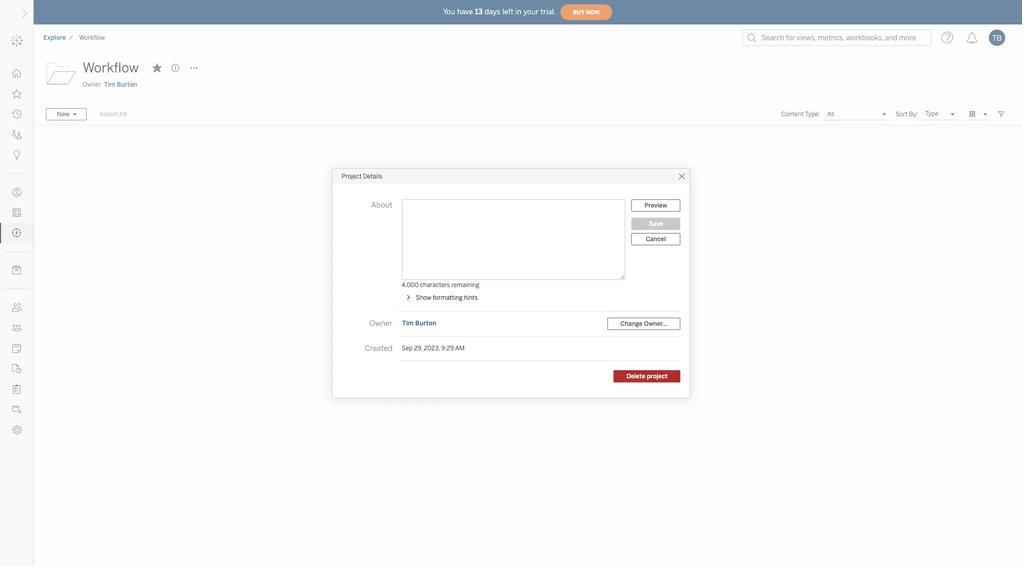 Task type: vqa. For each thing, say whether or not it's contained in the screenshot.
the apps
no



Task type: describe. For each thing, give the bounding box(es) containing it.
owner for owner tim burton
[[83, 81, 101, 88]]

type:
[[805, 111, 820, 118]]

tim inside project details dialog
[[402, 320, 414, 327]]

content type:
[[781, 111, 820, 118]]

left
[[503, 7, 513, 16]]

owner tim burton
[[83, 81, 137, 88]]

delete
[[627, 373, 645, 380]]

days
[[485, 7, 501, 16]]

delete project
[[627, 373, 668, 380]]

characters
[[420, 281, 450, 288]]

select
[[99, 111, 118, 118]]

is
[[502, 348, 508, 360]]

0 vertical spatial workflow
[[79, 34, 105, 41]]

buy now button
[[560, 4, 613, 20]]

buy
[[573, 9, 585, 16]]

29,
[[414, 345, 423, 352]]

favorites image
[[12, 89, 21, 98]]

cancel button
[[631, 233, 680, 245]]

you have 13 days left in your trial.
[[443, 7, 556, 16]]

site status image
[[12, 405, 21, 414]]

by:
[[909, 111, 918, 118]]

you
[[443, 7, 455, 16]]

tim burton link for about
[[402, 319, 437, 327]]

tim burton link for workflow
[[104, 80, 137, 89]]

nothing
[[510, 348, 542, 360]]

jobs image
[[12, 364, 21, 373]]

hints
[[464, 294, 478, 301]]

sort
[[896, 111, 908, 118]]

show formatting hints button
[[403, 291, 480, 304]]

burton inside project details dialog
[[415, 320, 436, 327]]

change owner…
[[620, 320, 668, 327]]

details
[[363, 173, 382, 180]]

0 horizontal spatial burton
[[117, 81, 137, 88]]

home image
[[12, 69, 21, 78]]

show
[[416, 294, 432, 301]]

0 vertical spatial tim
[[104, 81, 115, 88]]

recents image
[[12, 110, 21, 119]]

explore /
[[43, 34, 73, 41]]

select all
[[99, 111, 127, 118]]

yet.
[[565, 348, 581, 360]]

2023,
[[424, 345, 440, 352]]



Task type: locate. For each thing, give the bounding box(es) containing it.
about
[[371, 200, 393, 209]]

9:29
[[441, 345, 454, 352]]

change owner… button
[[608, 318, 680, 330]]

project
[[342, 173, 362, 180]]

sep
[[402, 345, 413, 352]]

your
[[524, 7, 539, 16]]

owner
[[83, 81, 101, 88], [370, 319, 393, 328]]

preview button
[[631, 199, 680, 211]]

tim burton link up 29,
[[402, 319, 437, 327]]

0 vertical spatial burton
[[117, 81, 137, 88]]

owner right project image
[[83, 81, 101, 88]]

main navigation. press the up and down arrow keys to access links. element
[[0, 63, 33, 440]]

tasks image
[[12, 385, 21, 394]]

burton down the "show"
[[415, 320, 436, 327]]

shared with me image
[[12, 130, 21, 139]]

owner for owner
[[370, 319, 393, 328]]

content
[[781, 111, 804, 118]]

0 vertical spatial owner
[[83, 81, 101, 88]]

new button
[[46, 108, 87, 120]]

tim up the sep
[[402, 320, 414, 327]]

personal space image
[[12, 188, 21, 197]]

tim burton link inside project details dialog
[[402, 319, 437, 327]]

tim
[[104, 81, 115, 88], [402, 320, 414, 327]]

1 horizontal spatial tim
[[402, 320, 414, 327]]

About text field
[[402, 199, 625, 280]]

there is nothing here yet.
[[475, 348, 581, 360]]

project details dialog
[[333, 169, 690, 398]]

show formatting hints
[[416, 294, 478, 301]]

new
[[57, 111, 70, 118]]

explore link
[[43, 34, 66, 42]]

trial.
[[541, 7, 556, 16]]

buy now
[[573, 9, 600, 16]]

owner up the created at bottom
[[370, 319, 393, 328]]

0 horizontal spatial owner
[[83, 81, 101, 88]]

cancel
[[646, 235, 666, 243]]

13
[[475, 7, 483, 16]]

remaining
[[451, 281, 480, 288]]

1 vertical spatial workflow
[[83, 60, 139, 76]]

all
[[119, 111, 127, 118]]

select all button
[[93, 108, 133, 120]]

preview
[[645, 202, 667, 209]]

change
[[620, 320, 643, 327]]

have
[[457, 7, 473, 16]]

there
[[475, 348, 499, 360]]

workflow element
[[76, 34, 108, 41]]

schedules image
[[12, 344, 21, 353]]

project
[[647, 373, 668, 380]]

sort by:
[[896, 111, 918, 118]]

external assets image
[[12, 266, 21, 275]]

settings image
[[12, 425, 21, 435]]

project image
[[46, 58, 77, 88]]

workflow up owner tim burton
[[83, 60, 139, 76]]

tim burton link up all
[[104, 80, 137, 89]]

explore
[[43, 34, 66, 41]]

0 horizontal spatial tim burton link
[[104, 80, 137, 89]]

navigation panel element
[[0, 31, 33, 440]]

/
[[69, 34, 73, 41]]

1 vertical spatial burton
[[415, 320, 436, 327]]

1 vertical spatial tim burton link
[[402, 319, 437, 327]]

project details
[[342, 173, 382, 180]]

burton up all
[[117, 81, 137, 88]]

4,000 characters remaining
[[402, 281, 480, 288]]

tim burton
[[402, 320, 436, 327]]

1 vertical spatial tim
[[402, 320, 414, 327]]

formatting
[[433, 294, 463, 301]]

now
[[586, 9, 600, 16]]

1 horizontal spatial tim burton link
[[402, 319, 437, 327]]

4,000
[[402, 281, 419, 288]]

workflow
[[79, 34, 105, 41], [83, 60, 139, 76]]

sep 29, 2023, 9:29 am
[[402, 345, 465, 352]]

in
[[516, 7, 522, 16]]

1 horizontal spatial owner
[[370, 319, 393, 328]]

1 vertical spatial owner
[[370, 319, 393, 328]]

explore image
[[12, 229, 21, 238]]

created
[[365, 344, 393, 353]]

groups image
[[12, 323, 21, 333]]

am
[[455, 345, 465, 352]]

workflow right /
[[79, 34, 105, 41]]

owner…
[[644, 320, 668, 327]]

tim up select
[[104, 81, 115, 88]]

tim burton link
[[104, 80, 137, 89], [402, 319, 437, 327]]

0 vertical spatial tim burton link
[[104, 80, 137, 89]]

users image
[[12, 303, 21, 312]]

0 horizontal spatial tim
[[104, 81, 115, 88]]

here
[[545, 348, 563, 360]]

collections image
[[12, 208, 21, 217]]

recommendations image
[[12, 150, 21, 160]]

burton
[[117, 81, 137, 88], [415, 320, 436, 327]]

1 horizontal spatial burton
[[415, 320, 436, 327]]

delete project button
[[614, 370, 680, 382]]

owner inside project details dialog
[[370, 319, 393, 328]]



